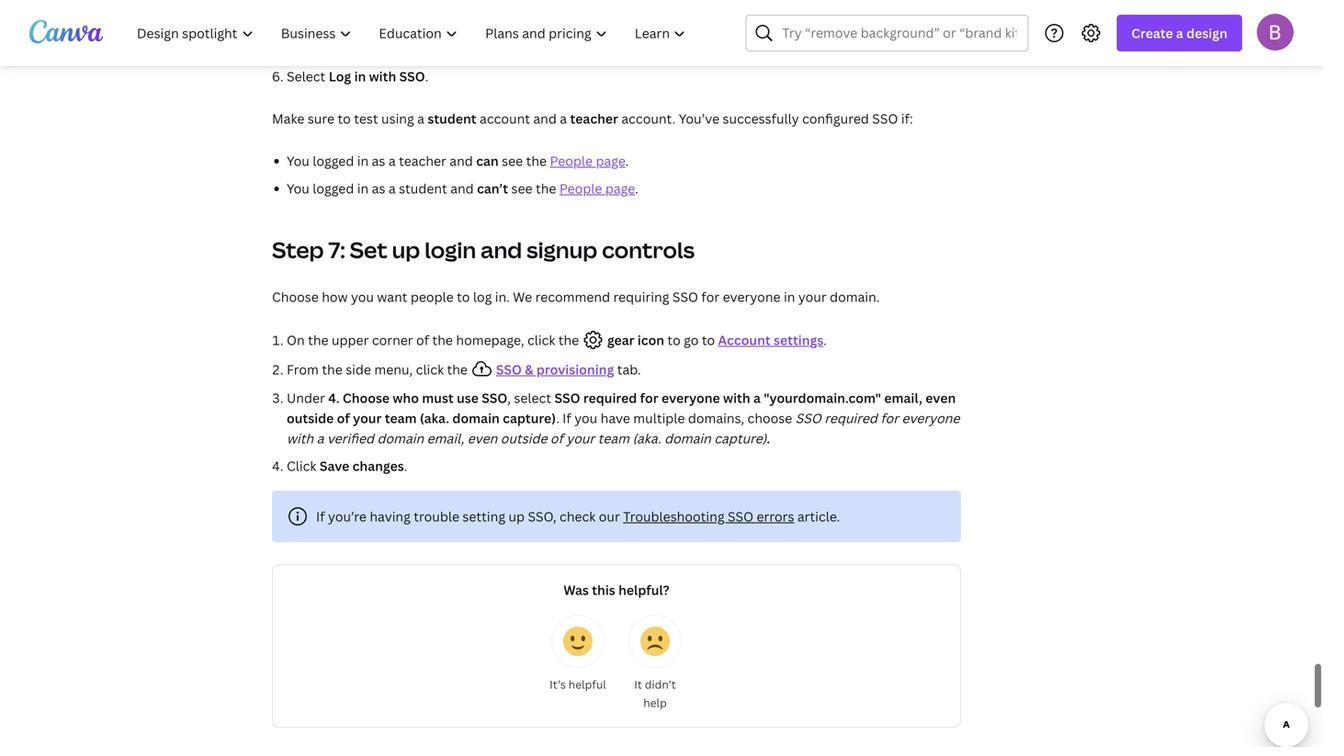 Task type: vqa. For each thing, say whether or not it's contained in the screenshot.
blank on the left top of page
no



Task type: describe. For each thing, give the bounding box(es) containing it.
who
[[393, 389, 419, 407]]

under
[[287, 389, 325, 407]]

to left log
[[457, 288, 470, 306]]

you for you logged in as a teacher and can see the people page .
[[287, 152, 310, 170]]

in up settings on the right top of page
[[784, 288, 796, 306]]

a inside dropdown button
[[1177, 24, 1184, 42]]

errors
[[757, 508, 795, 525]]

domain.
[[830, 288, 880, 306]]

1 vertical spatial student
[[399, 180, 448, 197]]

1 vertical spatial click
[[416, 361, 444, 378]]

set
[[350, 235, 388, 265]]

capture) inside sso required for everyone with a "yourdomain.com" email, even outside of your team (aka. domain capture)
[[503, 410, 556, 427]]

settings
[[774, 331, 824, 349]]

people page link for you logged in as a student and can't see the people page .
[[560, 180, 635, 197]]

help
[[644, 695, 667, 711]]

gear
[[608, 331, 635, 349]]

to right 'go'
[[702, 331, 715, 349]]

sso,
[[528, 508, 557, 525]]

gear icon to go to account settings .
[[604, 331, 827, 349]]

having
[[370, 508, 411, 525]]

email, inside sso required for everyone with a verified domain email, even outside of your team (aka. domain capture)
[[427, 430, 465, 447]]

successfully
[[723, 110, 800, 127]]

create a design button
[[1117, 15, 1243, 51]]

select
[[287, 68, 326, 85]]

choose how you want people to log in. we recommend requiring sso for everyone in your domain.
[[272, 288, 880, 306]]

0 vertical spatial with
[[369, 68, 396, 85]]

0 vertical spatial up
[[392, 235, 420, 265]]

and down you logged in as a teacher and can see the people page . on the top left of the page
[[451, 180, 474, 197]]

select
[[514, 389, 552, 407]]

sso inside sso required for everyone with a verified domain email, even outside of your team (aka. domain capture)
[[796, 410, 822, 427]]

go
[[684, 331, 699, 349]]

create a design
[[1132, 24, 1228, 42]]

😔 image
[[641, 627, 670, 656]]

domains,
[[688, 410, 745, 427]]

from
[[287, 361, 319, 378]]

click save changes .
[[287, 457, 408, 475]]

sso left &
[[496, 361, 522, 378]]

in for teacher
[[357, 152, 369, 170]]

setting
[[463, 508, 506, 525]]

1 horizontal spatial everyone
[[723, 288, 781, 306]]

troubleshooting sso errors link
[[624, 508, 795, 525]]

with for domain
[[724, 389, 751, 407]]

using
[[382, 110, 414, 127]]

page for you logged in as a teacher and can see the people page .
[[596, 152, 626, 170]]

helpful?
[[619, 581, 670, 599]]

under 4. choose who must use sso , select
[[287, 389, 555, 407]]

select log in with sso .
[[287, 68, 429, 85]]

changes
[[353, 457, 404, 475]]

have
[[601, 410, 631, 427]]

4.
[[328, 389, 340, 407]]

capture) inside sso required for everyone with a verified domain email, even outside of your team (aka. domain capture)
[[715, 430, 767, 447]]

even inside sso required for everyone with a "yourdomain.com" email, even outside of your team (aka. domain capture)
[[926, 389, 956, 407]]

as for student
[[372, 180, 386, 197]]

sso down top level navigation 'element' at top
[[400, 68, 425, 85]]

was
[[564, 581, 589, 599]]

sso & provisioning tab.
[[496, 361, 641, 378]]

it didn't help
[[635, 677, 676, 711]]

account
[[480, 110, 530, 127]]

want
[[377, 288, 408, 306]]

. down top level navigation 'element' at top
[[425, 68, 429, 85]]

domain inside sso required for everyone with a "yourdomain.com" email, even outside of your team (aka. domain capture)
[[453, 410, 500, 427]]

0 vertical spatial student
[[428, 110, 477, 127]]

can
[[476, 152, 499, 170]]

recommend
[[536, 288, 611, 306]]

the left side
[[322, 361, 343, 378]]

account settings link
[[718, 331, 824, 349]]

create
[[1132, 24, 1174, 42]]

design
[[1187, 24, 1228, 42]]

outside inside sso required for everyone with a "yourdomain.com" email, even outside of your team (aka. domain capture)
[[287, 410, 334, 427]]

and up in.
[[481, 235, 522, 265]]

account.
[[622, 110, 676, 127]]

sso required for everyone with a verified domain email, even outside of your team (aka. domain capture)
[[287, 410, 960, 447]]

to left test
[[338, 110, 351, 127]]

people for you logged in as a student and can't see the people page .
[[560, 180, 603, 197]]

login
[[425, 235, 476, 265]]

. down sso & provisioning link
[[556, 410, 560, 427]]

🙂 image
[[564, 627, 593, 656]]

account
[[718, 331, 771, 349]]

configured
[[803, 110, 870, 127]]

logged for you logged in as a teacher and
[[313, 152, 354, 170]]

0 vertical spatial if
[[563, 410, 572, 427]]

team inside sso required for everyone with a verified domain email, even outside of your team (aka. domain capture)
[[598, 430, 630, 447]]

step
[[272, 235, 324, 265]]

Try "remove background" or "brand kit" search field
[[783, 16, 1017, 51]]

sso left errors
[[728, 508, 754, 525]]

the up use
[[447, 361, 468, 378]]

as for teacher
[[372, 152, 386, 170]]

log
[[473, 288, 492, 306]]

you've
[[679, 110, 720, 127]]

with for (aka.
[[287, 430, 314, 447]]

how
[[322, 288, 348, 306]]

top level navigation element
[[125, 15, 702, 51]]

menu,
[[375, 361, 413, 378]]

the right can
[[526, 152, 547, 170]]

0 vertical spatial choose
[[272, 288, 319, 306]]

the down people at the top
[[433, 331, 453, 349]]

verified
[[327, 430, 374, 447]]

test
[[354, 110, 378, 127]]

of inside sso required for everyone with a "yourdomain.com" email, even outside of your team (aka. domain capture)
[[337, 410, 350, 427]]

. down the choose
[[767, 430, 771, 447]]

0 vertical spatial click
[[528, 331, 556, 349]]

sso inside sso required for everyone with a "yourdomain.com" email, even outside of your team (aka. domain capture)
[[555, 389, 581, 407]]

7:
[[329, 235, 345, 265]]

must
[[422, 389, 454, 407]]

bob builder image
[[1258, 14, 1294, 50]]

log
[[329, 68, 351, 85]]

you for have
[[575, 410, 598, 427]]

if:
[[902, 110, 913, 127]]

2 horizontal spatial your
[[799, 288, 827, 306]]

troubleshooting
[[624, 508, 725, 525]]

. if you have multiple domains, choose
[[556, 410, 793, 427]]

outside inside sso required for everyone with a verified domain email, even outside of your team (aka. domain capture)
[[501, 430, 547, 447]]

on the upper corner of the homepage, click the
[[287, 331, 579, 349]]

your inside sso required for everyone with a "yourdomain.com" email, even outside of your team (aka. domain capture)
[[353, 410, 382, 427]]

in for student
[[357, 180, 369, 197]]

click
[[287, 457, 317, 475]]

you for you logged in as a student and can't see the people page .
[[287, 180, 310, 197]]

sso & provisioning link
[[496, 361, 614, 378]]



Task type: locate. For each thing, give the bounding box(es) containing it.
1 vertical spatial with
[[724, 389, 751, 407]]

1 horizontal spatial outside
[[501, 430, 547, 447]]

0 vertical spatial you
[[351, 288, 374, 306]]

for up the multiple
[[640, 389, 659, 407]]

people
[[411, 288, 454, 306]]

even
[[926, 389, 956, 407], [468, 430, 498, 447]]

1 horizontal spatial up
[[509, 508, 525, 525]]

0 horizontal spatial if
[[316, 508, 325, 525]]

student up you logged in as a teacher and can see the people page . on the top left of the page
[[428, 110, 477, 127]]

0 horizontal spatial email,
[[427, 430, 465, 447]]

1 horizontal spatial (aka.
[[633, 430, 662, 447]]

page for you logged in as a student and can't see the people page .
[[606, 180, 635, 197]]

make
[[272, 110, 305, 127]]

sso down sso & provisioning tab.
[[555, 389, 581, 407]]

logged for you logged in as a student and
[[313, 180, 354, 197]]

2 vertical spatial with
[[287, 430, 314, 447]]

the right on
[[308, 331, 329, 349]]

with up domains,
[[724, 389, 751, 407]]

of right corner
[[417, 331, 429, 349]]

people for you logged in as a teacher and can see the people page .
[[550, 152, 593, 170]]

on
[[287, 331, 305, 349]]

people up signup
[[560, 180, 603, 197]]

your up 'verified'
[[353, 410, 382, 427]]

0 horizontal spatial click
[[416, 361, 444, 378]]

required
[[584, 389, 637, 407], [825, 410, 878, 427]]

everyone for capture)
[[662, 389, 721, 407]]

1 horizontal spatial if
[[563, 410, 572, 427]]

capture) down domains,
[[715, 430, 767, 447]]

the right can't
[[536, 180, 557, 197]]

0 vertical spatial as
[[372, 152, 386, 170]]

outside down the under at the bottom
[[287, 410, 334, 427]]

click down 'on the upper corner of the homepage, click the'
[[416, 361, 444, 378]]

in for .
[[354, 68, 366, 85]]

click up &
[[528, 331, 556, 349]]

of up 'verified'
[[337, 410, 350, 427]]

tab.
[[618, 361, 641, 378]]

article.
[[798, 508, 841, 525]]

check
[[560, 508, 596, 525]]

sso right use
[[482, 389, 508, 407]]

with inside sso required for everyone with a verified domain email, even outside of your team (aka. domain capture)
[[287, 430, 314, 447]]

1 horizontal spatial choose
[[343, 389, 390, 407]]

this
[[592, 581, 616, 599]]

team
[[385, 410, 417, 427], [598, 430, 630, 447]]

you right how
[[351, 288, 374, 306]]

0 horizontal spatial up
[[392, 235, 420, 265]]

2 horizontal spatial domain
[[665, 430, 711, 447]]

sso required for everyone with a "yourdomain.com" email, even outside of your team (aka. domain capture)
[[287, 389, 956, 427]]

team down who
[[385, 410, 417, 427]]

1 vertical spatial capture)
[[715, 430, 767, 447]]

people
[[550, 152, 593, 170], [560, 180, 603, 197]]

0 vertical spatial teacher
[[570, 110, 619, 127]]

required down ""yourdomain.com""
[[825, 410, 878, 427]]

. up ""yourdomain.com""
[[824, 331, 827, 349]]

if you're having trouble setting up sso, check our troubleshooting sso errors article.
[[316, 508, 841, 525]]

2 horizontal spatial with
[[724, 389, 751, 407]]

email, right ""yourdomain.com""
[[885, 389, 923, 407]]

in down test
[[357, 152, 369, 170]]

0 horizontal spatial teacher
[[399, 152, 447, 170]]

see right can
[[502, 152, 523, 170]]

1 vertical spatial team
[[598, 430, 630, 447]]

0 vertical spatial for
[[702, 288, 720, 306]]

1 you from the top
[[287, 152, 310, 170]]

1 vertical spatial email,
[[427, 430, 465, 447]]

2 logged from the top
[[313, 180, 354, 197]]

you're
[[328, 508, 367, 525]]

0 vertical spatial required
[[584, 389, 637, 407]]

a
[[1177, 24, 1184, 42], [418, 110, 425, 127], [560, 110, 567, 127], [389, 152, 396, 170], [389, 180, 396, 197], [754, 389, 761, 407], [317, 430, 324, 447]]

provisioning
[[537, 361, 614, 378]]

it
[[635, 677, 642, 692]]

in
[[354, 68, 366, 85], [357, 152, 369, 170], [357, 180, 369, 197], [784, 288, 796, 306]]

(aka. inside sso required for everyone with a verified domain email, even outside of your team (aka. domain capture)
[[633, 430, 662, 447]]

1 vertical spatial logged
[[313, 180, 354, 197]]

0 horizontal spatial capture)
[[503, 410, 556, 427]]

0 horizontal spatial everyone
[[662, 389, 721, 407]]

0 horizontal spatial of
[[337, 410, 350, 427]]

you for want
[[351, 288, 374, 306]]

2 vertical spatial of
[[551, 430, 564, 447]]

page
[[596, 152, 626, 170], [606, 180, 635, 197]]

capture) down select
[[503, 410, 556, 427]]

see right can't
[[512, 180, 533, 197]]

with inside sso required for everyone with a "yourdomain.com" email, even outside of your team (aka. domain capture)
[[724, 389, 751, 407]]

0 horizontal spatial even
[[468, 430, 498, 447]]

make sure to test using a student account and a teacher account. you've successfully configured sso if:
[[272, 110, 913, 127]]

0 vertical spatial (aka.
[[420, 410, 450, 427]]

1 vertical spatial as
[[372, 180, 386, 197]]

1 horizontal spatial capture)
[[715, 430, 767, 447]]

people page link
[[550, 152, 626, 170], [560, 180, 635, 197]]

to
[[338, 110, 351, 127], [457, 288, 470, 306], [668, 331, 681, 349], [702, 331, 715, 349]]

the up sso & provisioning tab.
[[559, 331, 579, 349]]

you logged in as a teacher and can see the people page .
[[287, 152, 629, 170]]

1 logged from the top
[[313, 152, 354, 170]]

1 vertical spatial see
[[512, 180, 533, 197]]

homepage,
[[456, 331, 525, 349]]

upper
[[332, 331, 369, 349]]

0 vertical spatial capture)
[[503, 410, 556, 427]]

your down sso required for everyone with a "yourdomain.com" email, even outside of your team (aka. domain capture)
[[567, 430, 595, 447]]

a inside sso required for everyone with a "yourdomain.com" email, even outside of your team (aka. domain capture)
[[754, 389, 761, 407]]

0 vertical spatial even
[[926, 389, 956, 407]]

0 vertical spatial email,
[[885, 389, 923, 407]]

sso
[[400, 68, 425, 85], [873, 110, 899, 127], [673, 288, 699, 306], [496, 361, 522, 378], [482, 389, 508, 407], [555, 389, 581, 407], [796, 410, 822, 427], [728, 508, 754, 525]]

a inside sso required for everyone with a verified domain email, even outside of your team (aka. domain capture)
[[317, 430, 324, 447]]

with up click
[[287, 430, 314, 447]]

1 horizontal spatial you
[[575, 410, 598, 427]]

for for domain
[[881, 410, 899, 427]]

1 as from the top
[[372, 152, 386, 170]]

1 vertical spatial page
[[606, 180, 635, 197]]

2 vertical spatial everyone
[[902, 410, 960, 427]]

1 vertical spatial everyone
[[662, 389, 721, 407]]

required up have
[[584, 389, 637, 407]]

1 vertical spatial choose
[[343, 389, 390, 407]]

everyone for domain
[[902, 410, 960, 427]]

1 vertical spatial teacher
[[399, 152, 447, 170]]

student
[[428, 110, 477, 127], [399, 180, 448, 197]]

see
[[502, 152, 523, 170], [512, 180, 533, 197]]

1 vertical spatial for
[[640, 389, 659, 407]]

0 horizontal spatial (aka.
[[420, 410, 450, 427]]

1 vertical spatial people
[[560, 180, 603, 197]]

side
[[346, 361, 371, 378]]

1 vertical spatial even
[[468, 430, 498, 447]]

2 horizontal spatial everyone
[[902, 410, 960, 427]]

2 horizontal spatial for
[[881, 410, 899, 427]]

and right account at the top of the page
[[534, 110, 557, 127]]

you up step
[[287, 180, 310, 197]]

0 horizontal spatial you
[[351, 288, 374, 306]]

1 horizontal spatial email,
[[885, 389, 923, 407]]

.
[[425, 68, 429, 85], [626, 152, 629, 170], [635, 180, 639, 197], [824, 331, 827, 349], [556, 410, 560, 427], [767, 430, 771, 447], [404, 457, 408, 475]]

. down account.
[[626, 152, 629, 170]]

email, down 'must'
[[427, 430, 465, 447]]

and left can
[[450, 152, 473, 170]]

team inside sso required for everyone with a "yourdomain.com" email, even outside of your team (aka. domain capture)
[[385, 410, 417, 427]]

see for can
[[502, 152, 523, 170]]

required for domain
[[825, 410, 878, 427]]

logged down sure
[[313, 152, 354, 170]]

and
[[534, 110, 557, 127], [450, 152, 473, 170], [451, 180, 474, 197], [481, 235, 522, 265]]

1 horizontal spatial even
[[926, 389, 956, 407]]

outside
[[287, 410, 334, 427], [501, 430, 547, 447]]

of down select
[[551, 430, 564, 447]]

0 horizontal spatial team
[[385, 410, 417, 427]]

it's
[[550, 677, 566, 692]]

was this helpful?
[[564, 581, 670, 599]]

if
[[563, 410, 572, 427], [316, 508, 325, 525]]

0 vertical spatial team
[[385, 410, 417, 427]]

2 horizontal spatial of
[[551, 430, 564, 447]]

0 vertical spatial logged
[[313, 152, 354, 170]]

it's helpful
[[550, 677, 607, 692]]

controls
[[602, 235, 695, 265]]

1 horizontal spatial with
[[369, 68, 396, 85]]

for up gear icon to go to account settings .
[[702, 288, 720, 306]]

"yourdomain.com"
[[764, 389, 882, 407]]

0 horizontal spatial your
[[353, 410, 382, 427]]

logged
[[313, 152, 354, 170], [313, 180, 354, 197]]

(aka. inside sso required for everyone with a "yourdomain.com" email, even outside of your team (aka. domain capture)
[[420, 410, 450, 427]]

1 horizontal spatial team
[[598, 430, 630, 447]]

of
[[417, 331, 429, 349], [337, 410, 350, 427], [551, 430, 564, 447]]

0 horizontal spatial outside
[[287, 410, 334, 427]]

1 vertical spatial if
[[316, 508, 325, 525]]

1 horizontal spatial click
[[528, 331, 556, 349]]

0 horizontal spatial choose
[[272, 288, 319, 306]]

you
[[351, 288, 374, 306], [575, 410, 598, 427]]

everyone
[[723, 288, 781, 306], [662, 389, 721, 407], [902, 410, 960, 427]]

sure
[[308, 110, 335, 127]]

with right 'log'
[[369, 68, 396, 85]]

trouble
[[414, 508, 460, 525]]

for for capture)
[[640, 389, 659, 407]]

logged up 7:
[[313, 180, 354, 197]]

your left domain.
[[799, 288, 827, 306]]

1 horizontal spatial for
[[702, 288, 720, 306]]

required for capture)
[[584, 389, 637, 407]]

of inside sso required for everyone with a verified domain email, even outside of your team (aka. domain capture)
[[551, 430, 564, 447]]

outside down select
[[501, 430, 547, 447]]

you logged in as a student and can't see the people page .
[[287, 180, 639, 197]]

people down make sure to test using a student account and a teacher account. you've successfully configured sso if:
[[550, 152, 593, 170]]

teacher up "you logged in as a student and can't see the people page ."
[[399, 152, 447, 170]]

to left 'go'
[[668, 331, 681, 349]]

0 horizontal spatial with
[[287, 430, 314, 447]]

requiring
[[614, 288, 670, 306]]

our
[[599, 508, 620, 525]]

domain up the changes
[[377, 430, 424, 447]]

0 vertical spatial your
[[799, 288, 827, 306]]

capture)
[[503, 410, 556, 427], [715, 430, 767, 447]]

1 horizontal spatial your
[[567, 430, 595, 447]]

you down make
[[287, 152, 310, 170]]

in up 'set'
[[357, 180, 369, 197]]

required inside sso required for everyone with a verified domain email, even outside of your team (aka. domain capture)
[[825, 410, 878, 427]]

even inside sso required for everyone with a verified domain email, even outside of your team (aka. domain capture)
[[468, 430, 498, 447]]

domain
[[453, 410, 500, 427], [377, 430, 424, 447], [665, 430, 711, 447]]

email,
[[885, 389, 923, 407], [427, 430, 465, 447]]

domain down use
[[453, 410, 500, 427]]

from the side menu, click the
[[287, 361, 471, 378]]

0 horizontal spatial required
[[584, 389, 637, 407]]

up right 'set'
[[392, 235, 420, 265]]

page down make sure to test using a student account and a teacher account. you've successfully configured sso if:
[[596, 152, 626, 170]]

everyone inside sso required for everyone with a verified domain email, even outside of your team (aka. domain capture)
[[902, 410, 960, 427]]

,
[[508, 389, 511, 407]]

1 vertical spatial your
[[353, 410, 382, 427]]

1 vertical spatial you
[[287, 180, 310, 197]]

1 vertical spatial required
[[825, 410, 878, 427]]

. up having
[[404, 457, 408, 475]]

(aka. down 'must'
[[420, 410, 450, 427]]

email, inside sso required for everyone with a "yourdomain.com" email, even outside of your team (aka. domain capture)
[[885, 389, 923, 407]]

teacher
[[570, 110, 619, 127], [399, 152, 447, 170]]

everyone inside sso required for everyone with a "yourdomain.com" email, even outside of your team (aka. domain capture)
[[662, 389, 721, 407]]

in right 'log'
[[354, 68, 366, 85]]

2 vertical spatial for
[[881, 410, 899, 427]]

choose
[[272, 288, 319, 306], [343, 389, 390, 407]]

save
[[320, 457, 350, 475]]

0 vertical spatial people page link
[[550, 152, 626, 170]]

up left sso,
[[509, 508, 525, 525]]

corner
[[372, 331, 413, 349]]

your inside sso required for everyone with a verified domain email, even outside of your team (aka. domain capture)
[[567, 430, 595, 447]]

0 vertical spatial see
[[502, 152, 523, 170]]

domain down . if you have multiple domains, choose
[[665, 430, 711, 447]]

(aka.
[[420, 410, 450, 427], [633, 430, 662, 447]]

as up 'set'
[[372, 180, 386, 197]]

(aka. down the multiple
[[633, 430, 662, 447]]

required inside sso required for everyone with a "yourdomain.com" email, even outside of your team (aka. domain capture)
[[584, 389, 637, 407]]

1 vertical spatial (aka.
[[633, 430, 662, 447]]

0 vertical spatial of
[[417, 331, 429, 349]]

teacher left account.
[[570, 110, 619, 127]]

signup
[[527, 235, 598, 265]]

0 horizontal spatial domain
[[377, 430, 424, 447]]

as
[[372, 152, 386, 170], [372, 180, 386, 197]]

choose left how
[[272, 288, 319, 306]]

0 vertical spatial people
[[550, 152, 593, 170]]

with
[[369, 68, 396, 85], [724, 389, 751, 407], [287, 430, 314, 447]]

can't
[[477, 180, 508, 197]]

as down test
[[372, 152, 386, 170]]

people page link for you logged in as a teacher and can see the people page .
[[550, 152, 626, 170]]

use
[[457, 389, 479, 407]]

if left you're
[[316, 508, 325, 525]]

step 7: set up login and signup controls
[[272, 235, 695, 265]]

sso left if:
[[873, 110, 899, 127]]

student down you logged in as a teacher and can see the people page . on the top left of the page
[[399, 180, 448, 197]]

1 vertical spatial you
[[575, 410, 598, 427]]

you left have
[[575, 410, 598, 427]]

sso down ""yourdomain.com""
[[796, 410, 822, 427]]

sso up 'go'
[[673, 288, 699, 306]]

for inside sso required for everyone with a "yourdomain.com" email, even outside of your team (aka. domain capture)
[[640, 389, 659, 407]]

0 vertical spatial you
[[287, 152, 310, 170]]

for inside sso required for everyone with a verified domain email, even outside of your team (aka. domain capture)
[[881, 410, 899, 427]]

up
[[392, 235, 420, 265], [509, 508, 525, 525]]

in.
[[495, 288, 510, 306]]

page up controls at the top of page
[[606, 180, 635, 197]]

&
[[525, 361, 534, 378]]

2 vertical spatial your
[[567, 430, 595, 447]]

2 you from the top
[[287, 180, 310, 197]]

we
[[513, 288, 532, 306]]

see for can't
[[512, 180, 533, 197]]

multiple
[[634, 410, 685, 427]]

1 horizontal spatial teacher
[[570, 110, 619, 127]]

. up controls at the top of page
[[635, 180, 639, 197]]

icon
[[638, 331, 665, 349]]

1 horizontal spatial of
[[417, 331, 429, 349]]

0 vertical spatial page
[[596, 152, 626, 170]]

1 horizontal spatial required
[[825, 410, 878, 427]]

if left have
[[563, 410, 572, 427]]

choose down side
[[343, 389, 390, 407]]

team down have
[[598, 430, 630, 447]]

0 horizontal spatial for
[[640, 389, 659, 407]]

2 as from the top
[[372, 180, 386, 197]]

for down ""yourdomain.com""
[[881, 410, 899, 427]]

0 vertical spatial outside
[[287, 410, 334, 427]]

1 vertical spatial people page link
[[560, 180, 635, 197]]

your
[[799, 288, 827, 306], [353, 410, 382, 427], [567, 430, 595, 447]]

1 vertical spatial of
[[337, 410, 350, 427]]

0 vertical spatial everyone
[[723, 288, 781, 306]]

choose
[[748, 410, 793, 427]]

didn't
[[645, 677, 676, 692]]

1 vertical spatial outside
[[501, 430, 547, 447]]

1 horizontal spatial domain
[[453, 410, 500, 427]]



